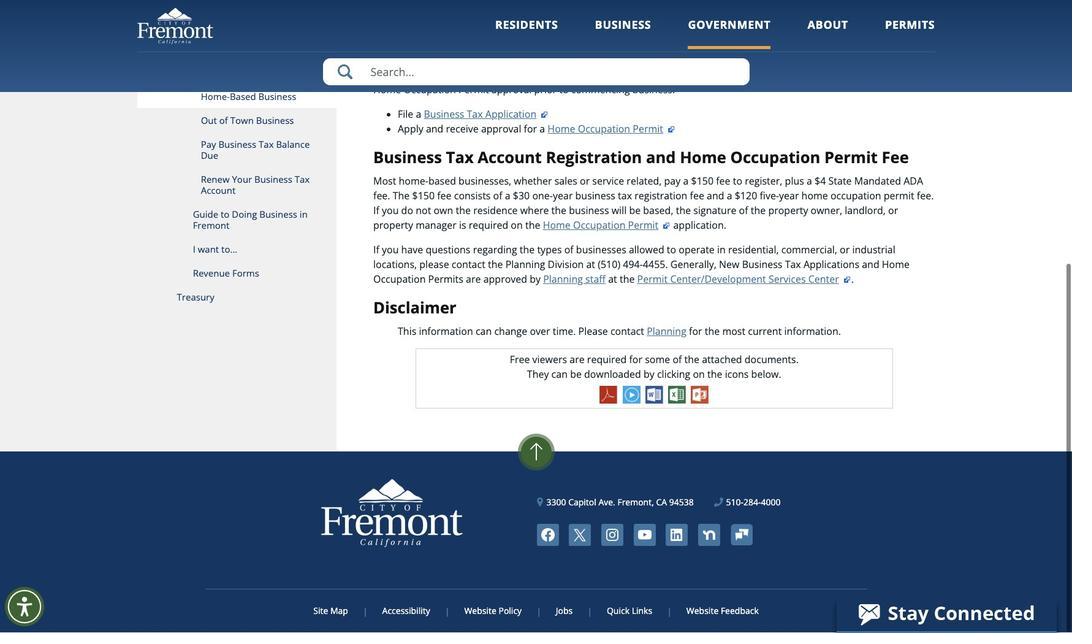 Task type: vqa. For each thing, say whether or not it's contained in the screenshot.
"Free Viewers Are Required For Some Of The Attached Documents. They Can Be Downloaded By Clicking On The Icons Below."
yes



Task type: locate. For each thing, give the bounding box(es) containing it.
1 horizontal spatial in
[[718, 244, 726, 257]]

0 vertical spatial new
[[736, 69, 756, 82]]

if for if you wish to register a business to a residential location, you must complete a new business tax application and obtain home occupation permit approval prior to commencing business:
[[374, 69, 380, 82]]

0 horizontal spatial fee
[[438, 190, 452, 203]]

94538
[[670, 497, 694, 508]]

tax
[[802, 69, 818, 82], [467, 108, 483, 122], [259, 139, 274, 151], [446, 147, 474, 169], [295, 174, 310, 186], [786, 258, 802, 272]]

government
[[689, 17, 771, 32]]

0 horizontal spatial for
[[524, 123, 537, 136]]

policy
[[499, 605, 522, 617]]

can
[[476, 325, 492, 338], [552, 368, 568, 381]]

0 horizontal spatial year
[[553, 190, 573, 203]]

1 horizontal spatial property
[[769, 204, 809, 218]]

guide to doing business in fremont
[[193, 209, 308, 232]]

of up division
[[565, 244, 574, 257]]

home occupation permit link down "will"
[[543, 219, 671, 232]]

510-
[[727, 497, 744, 508]]

home down "approval"
[[382, 15, 409, 28]]

business down residential,
[[743, 258, 783, 272]]

permits down purpose
[[886, 17, 936, 32]]

if
[[374, 69, 380, 82], [374, 204, 380, 218], [374, 244, 380, 257]]

neighborhood
[[859, 30, 924, 43]]

tax down balance
[[295, 174, 310, 186]]

0 vertical spatial planning
[[506, 258, 546, 272]]

business
[[643, 0, 683, 14], [625, 15, 665, 28], [403, 44, 443, 58], [482, 69, 523, 82], [576, 190, 616, 203], [569, 204, 610, 218]]

account up whether
[[478, 147, 542, 169]]

1 horizontal spatial can
[[552, 368, 568, 381]]

registration
[[546, 147, 643, 169]]

0 vertical spatial for
[[524, 123, 537, 136]]

1 vertical spatial permits
[[429, 273, 464, 286]]

out of town business
[[201, 115, 294, 127]]

of
[[417, 0, 426, 14], [920, 0, 929, 14], [779, 30, 788, 43], [219, 115, 228, 127], [494, 190, 503, 203], [740, 204, 749, 218], [565, 244, 574, 257], [673, 353, 682, 367]]

1 horizontal spatial at
[[609, 273, 618, 286]]

will
[[612, 204, 627, 218]]

occupation inside if you have questions regarding the types of businesses allowed to operate in residential, commercial, or industrial locations, please contact the planning division at (510) 494-4455. generally, new business tax applications and home occupation permits are approved by
[[374, 273, 426, 286]]

0 horizontal spatial are
[[466, 273, 481, 286]]

1 horizontal spatial application
[[820, 69, 871, 82]]

planning up approved at the top left
[[506, 258, 546, 272]]

business right based
[[259, 91, 296, 103]]

if inside if you have questions regarding the types of businesses allowed to operate in residential, commercial, or industrial locations, please contact the planning division at (510) 494-4455. generally, new business tax applications and home occupation permits are approved by
[[374, 244, 380, 257]]

be inside most home-based businesses, whether sales or service related, pay a $150 fee to register, plus a $4 state mandated ada fee. the $150 fee consists of a $30 one-year business tax registration fee and a $120 five-year home occupation permit fee. if you do not own the residence where the business will be based, the signature of the property owner, landlord, or property manager is required on the
[[630, 204, 641, 218]]

for
[[524, 123, 537, 136], [690, 325, 703, 338], [630, 353, 643, 367]]

by inside free viewers are required for some of the attached documents. they can be downloaded by clicking on the icons below.
[[644, 368, 655, 381]]

permit inside if you wish to register a business to a residential location, you must complete a new business tax application and obtain home occupation permit approval prior to commencing business:
[[459, 84, 489, 97]]

fee
[[717, 175, 731, 188], [438, 190, 452, 203], [690, 190, 705, 203]]

required inside approval of a home occupation permit is required when a business is registered to a residential property. the purpose of a home occupation permit is to ensure that permitted business activity does not cause an adverse effect on adjacent properties. regulations are imposed on the permit to preserve the character and quality of the residential neighborhood in which business is conducted.
[[565, 0, 604, 14]]

residential down effect
[[808, 30, 856, 43]]

account inside renew your business tax account
[[201, 185, 236, 197]]

tax left balance
[[259, 139, 274, 151]]

website
[[465, 605, 497, 617], [687, 605, 719, 617]]

approved
[[484, 273, 528, 286]]

business inside if you wish to register a business to a residential location, you must complete a new business tax application and obtain home occupation permit approval prior to commencing business:
[[482, 69, 523, 82]]

download excel viewer image
[[669, 386, 686, 404]]

1 vertical spatial or
[[889, 204, 899, 218]]

1 vertical spatial in
[[300, 209, 308, 221]]

2 vertical spatial are
[[570, 353, 585, 367]]

0 horizontal spatial property
[[374, 219, 413, 232]]

out
[[201, 115, 217, 127]]

application.
[[671, 219, 727, 232]]

owner,
[[811, 204, 843, 218]]

and up signature
[[707, 190, 725, 203]]

0 vertical spatial if
[[374, 69, 380, 82]]

by down some
[[644, 368, 655, 381]]

0 horizontal spatial at
[[587, 258, 596, 272]]

home up the file in the top of the page
[[374, 84, 401, 97]]

0 vertical spatial home occupation permit link
[[548, 123, 676, 136]]

planning inside if you have questions regarding the types of businesses allowed to operate in residential, commercial, or industrial locations, please contact the planning division at (510) 494-4455. generally, new business tax applications and home occupation permits are approved by
[[506, 258, 546, 272]]

2 website from the left
[[687, 605, 719, 617]]

disclaimer
[[374, 298, 457, 319]]

1 website from the left
[[465, 605, 497, 617]]

be right "will"
[[630, 204, 641, 218]]

an
[[774, 15, 785, 28]]

.
[[852, 273, 855, 286]]

home-
[[399, 175, 429, 188]]

1 vertical spatial permit
[[884, 190, 915, 203]]

account up guide
[[201, 185, 236, 197]]

footer tw icon image
[[569, 524, 592, 546]]

0 horizontal spatial $150
[[413, 190, 435, 203]]

tax down receive
[[446, 147, 474, 169]]

0 horizontal spatial permit
[[574, 30, 605, 43]]

1 horizontal spatial the
[[860, 0, 877, 14]]

0 horizontal spatial can
[[476, 325, 492, 338]]

approval inside file a business tax application apply and receive approval for a home occupation permit
[[482, 123, 522, 136]]

business right your
[[255, 174, 293, 186]]

the up 'clicking'
[[685, 353, 700, 367]]

0 vertical spatial are
[[482, 30, 497, 43]]

plus
[[786, 175, 805, 188]]

0 vertical spatial residential
[[764, 0, 812, 14]]

1 vertical spatial not
[[416, 204, 431, 218]]

0 vertical spatial account
[[478, 147, 542, 169]]

2 vertical spatial required
[[588, 353, 627, 367]]

not inside approval of a home occupation permit is required when a business is registered to a residential property. the purpose of a home occupation permit is to ensure that permitted business activity does not cause an adverse effect on adjacent properties. regulations are imposed on the permit to preserve the character and quality of the residential neighborhood in which business is conducted.
[[727, 15, 742, 28]]

occupation up the registration
[[578, 123, 631, 136]]

1 if from the top
[[374, 69, 380, 82]]

permit
[[574, 30, 605, 43], [884, 190, 915, 203]]

one-
[[533, 190, 553, 203]]

the inside approval of a home occupation permit is required when a business is registered to a residential property. the purpose of a home occupation permit is to ensure that permitted business activity does not cause an adverse effect on adjacent properties. regulations are imposed on the permit to preserve the character and quality of the residential neighborhood in which business is conducted.
[[860, 0, 877, 14]]

clicking
[[658, 368, 691, 381]]

occupation
[[467, 0, 520, 14], [412, 15, 464, 28], [404, 84, 456, 97], [578, 123, 631, 136], [731, 147, 821, 169], [574, 219, 626, 232], [374, 273, 426, 286]]

1 vertical spatial residential
[[808, 30, 856, 43]]

for inside disclaimer this information can change over time. please contact planning for the most current information.
[[690, 325, 703, 338]]

of up residence
[[494, 190, 503, 203]]

website policy link
[[449, 605, 538, 617]]

0 horizontal spatial permits
[[429, 273, 464, 286]]

2 vertical spatial if
[[374, 244, 380, 257]]

is up activity
[[685, 0, 692, 14]]

home down industrial
[[883, 258, 910, 272]]

2 vertical spatial for
[[630, 353, 643, 367]]

whether
[[514, 175, 552, 188]]

business inside file a business tax application apply and receive approval for a home occupation permit
[[424, 108, 465, 122]]

1 vertical spatial new
[[720, 258, 740, 272]]

contact down 'questions' on the left
[[452, 258, 486, 272]]

residence
[[474, 204, 518, 218]]

not right do
[[416, 204, 431, 218]]

0 horizontal spatial in
[[300, 209, 308, 221]]

1 horizontal spatial fee.
[[918, 190, 935, 203]]

is down regulations at the left top of page
[[446, 44, 453, 58]]

for down prior
[[524, 123, 537, 136]]

permit up business tax account registration and home occupation permit fee
[[633, 123, 664, 136]]

permit up ensure
[[522, 0, 553, 14]]

to inside guide to doing business in fremont
[[221, 209, 230, 221]]

0 vertical spatial permit
[[574, 30, 605, 43]]

1 fee. from the left
[[374, 190, 391, 203]]

are up conducted.
[[482, 30, 497, 43]]

quality
[[745, 30, 776, 43]]

on inside free viewers are required for some of the attached documents. they can be downloaded by clicking on the icons below.
[[693, 368, 705, 381]]

permit down the based,
[[629, 219, 659, 232]]

you inside if you have questions regarding the types of businesses allowed to operate in residential, commercial, or industrial locations, please contact the planning division at (510) 494-4455. generally, new business tax applications and home occupation permits are approved by
[[382, 244, 399, 257]]

commencing
[[572, 84, 630, 97]]

2 horizontal spatial in
[[927, 30, 935, 43]]

on down where
[[511, 219, 523, 232]]

renew your business tax account
[[201, 174, 310, 197]]

or right landlord,
[[889, 204, 899, 218]]

if you wish to register a business to a residential location, you must complete a new business tax application and obtain home occupation permit approval prior to commencing business:
[[374, 69, 923, 97]]

jobs link
[[540, 605, 589, 617]]

and
[[725, 30, 743, 43], [874, 69, 892, 82], [426, 123, 444, 136], [647, 147, 676, 169], [707, 190, 725, 203], [863, 258, 880, 272]]

at
[[587, 258, 596, 272], [609, 273, 618, 286]]

not inside most home-based businesses, whether sales or service related, pay a $150 fee to register, plus a $4 state mandated ada fee. the $150 fee consists of a $30 one-year business tax registration fee and a $120 five-year home occupation permit fee. if you do not own the residence where the business will be based, the signature of the property owner, landlord, or property manager is required on the
[[416, 204, 431, 218]]

2 if from the top
[[374, 204, 380, 218]]

occupation up register,
[[731, 147, 821, 169]]

quick links
[[607, 605, 653, 617]]

government link
[[689, 17, 771, 49]]

0 horizontal spatial not
[[416, 204, 431, 218]]

planning link
[[647, 325, 687, 338]]

at down (510)
[[609, 273, 618, 286]]

1 vertical spatial are
[[466, 273, 481, 286]]

1 horizontal spatial year
[[780, 190, 800, 203]]

$150 down home-
[[413, 190, 435, 203]]

permits link
[[886, 17, 936, 49]]

you inside most home-based businesses, whether sales or service related, pay a $150 fee to register, plus a $4 state mandated ada fee. the $150 fee consists of a $30 one-year business tax registration fee and a $120 five-year home occupation permit fee. if you do not own the residence where the business will be based, the signature of the property owner, landlord, or property manager is required on the
[[382, 204, 399, 218]]

business down quality
[[759, 69, 799, 82]]

the up application.
[[676, 204, 691, 218]]

fremont
[[193, 220, 230, 232]]

new inside if you wish to register a business to a residential location, you must complete a new business tax application and obtain home occupation permit approval prior to commencing business:
[[736, 69, 756, 82]]

business inside pay business tax balance due
[[219, 139, 257, 151]]

the
[[860, 0, 877, 14], [393, 190, 410, 203]]

footer yt icon image
[[634, 524, 656, 546]]

mandated
[[855, 175, 902, 188]]

$150 right pay
[[692, 175, 714, 188]]

3 if from the top
[[374, 244, 380, 257]]

1 vertical spatial contact
[[611, 325, 645, 338]]

tax inside renew your business tax account
[[295, 174, 310, 186]]

i want to... link
[[137, 238, 337, 262]]

a right register
[[474, 69, 480, 82]]

required inside free viewers are required for some of the attached documents. they can be downloaded by clicking on the icons below.
[[588, 353, 627, 367]]

types
[[538, 244, 562, 257]]

for inside file a business tax application apply and receive approval for a home occupation permit
[[524, 123, 537, 136]]

at up staff at the right of page
[[587, 258, 596, 272]]

2 vertical spatial or
[[841, 244, 850, 257]]

2 horizontal spatial for
[[690, 325, 703, 338]]

application inside file a business tax application apply and receive approval for a home occupation permit
[[486, 108, 537, 122]]

own
[[434, 204, 454, 218]]

and inside approval of a home occupation permit is required when a business is registered to a residential property. the purpose of a home occupation permit is to ensure that permitted business activity does not cause an adverse effect on adjacent properties. regulations are imposed on the permit to preserve the character and quality of the residential neighborhood in which business is conducted.
[[725, 30, 743, 43]]

1 vertical spatial can
[[552, 368, 568, 381]]

0 vertical spatial in
[[927, 30, 935, 43]]

1 vertical spatial required
[[469, 219, 509, 232]]

0 vertical spatial not
[[727, 15, 742, 28]]

about link
[[808, 17, 849, 49]]

out of town business link
[[137, 109, 337, 133]]

jobs
[[556, 605, 573, 617]]

by inside if you have questions regarding the types of businesses allowed to operate in residential, commercial, or industrial locations, please contact the planning division at (510) 494-4455. generally, new business tax applications and home occupation permits are approved by
[[530, 273, 541, 286]]

approval left prior
[[492, 84, 532, 97]]

character
[[679, 30, 723, 43]]

home occupation permit
[[543, 219, 659, 232]]

1 horizontal spatial or
[[841, 244, 850, 257]]

commercial,
[[782, 244, 838, 257]]

the up adjacent
[[860, 0, 877, 14]]

approval
[[492, 84, 532, 97], [482, 123, 522, 136]]

1 horizontal spatial permits
[[886, 17, 936, 32]]

i
[[193, 244, 196, 256]]

doing
[[232, 209, 257, 221]]

1 vertical spatial the
[[393, 190, 410, 203]]

residential inside if you wish to register a business to a residential location, you must complete a new business tax application and obtain home occupation permit approval prior to commencing business:
[[545, 69, 593, 82]]

forms
[[232, 267, 259, 280]]

footer fb icon image
[[537, 524, 559, 546]]

manager
[[416, 219, 457, 232]]

imposed
[[500, 30, 540, 43]]

1 horizontal spatial not
[[727, 15, 742, 28]]

1 horizontal spatial website
[[687, 605, 719, 617]]

1 vertical spatial account
[[201, 185, 236, 197]]

file
[[398, 108, 414, 122]]

of up 'clicking'
[[673, 353, 682, 367]]

new up center/development
[[720, 258, 740, 272]]

1 vertical spatial be
[[571, 368, 582, 381]]

0 vertical spatial approval
[[492, 84, 532, 97]]

of right "approval"
[[417, 0, 426, 14]]

contact right please
[[611, 325, 645, 338]]

at inside if you have questions regarding the types of businesses allowed to operate in residential, commercial, or industrial locations, please contact the planning division at (510) 494-4455. generally, new business tax applications and home occupation permits are approved by
[[587, 258, 596, 272]]

if inside most home-based businesses, whether sales or service related, pay a $150 fee to register, plus a $4 state mandated ada fee. the $150 fee consists of a $30 one-year business tax registration fee and a $120 five-year home occupation permit fee. if you do not own the residence where the business will be based, the signature of the property owner, landlord, or property manager is required on the
[[374, 204, 380, 218]]

by right approved at the top left
[[530, 273, 541, 286]]

0 vertical spatial be
[[630, 204, 641, 218]]

0 horizontal spatial contact
[[452, 258, 486, 272]]

conducted.
[[455, 44, 506, 58]]

if down most
[[374, 204, 380, 218]]

town
[[230, 115, 254, 127]]

0 horizontal spatial the
[[393, 190, 410, 203]]

about
[[808, 17, 849, 32]]

renew
[[201, 174, 230, 186]]

feedback
[[721, 605, 759, 617]]

can left change
[[476, 325, 492, 338]]

stay connected image
[[837, 597, 1056, 631]]

if for if you have questions regarding the types of businesses allowed to operate in residential, commercial, or industrial locations, please contact the planning division at (510) 494-4455. generally, new business tax applications and home occupation permits are approved by
[[374, 244, 380, 257]]

balance
[[276, 139, 310, 151]]

0 vertical spatial can
[[476, 325, 492, 338]]

can inside free viewers are required for some of the attached documents. they can be downloaded by clicking on the icons below.
[[552, 368, 568, 381]]

0 vertical spatial by
[[530, 273, 541, 286]]

footer ig icon image
[[602, 524, 624, 546]]

1 vertical spatial by
[[644, 368, 655, 381]]

occupation down wish
[[404, 84, 456, 97]]

4455.
[[643, 258, 668, 272]]

ada
[[904, 175, 924, 188]]

property.
[[815, 0, 857, 14]]

property down do
[[374, 219, 413, 232]]

2 vertical spatial in
[[718, 244, 726, 257]]

or right sales
[[580, 175, 590, 188]]

0 horizontal spatial website
[[465, 605, 497, 617]]

permit inside approval of a home occupation permit is required when a business is registered to a residential property. the purpose of a home occupation permit is to ensure that permitted business activity does not cause an adverse effect on adjacent properties. regulations are imposed on the permit to preserve the character and quality of the residential neighborhood in which business is conducted.
[[574, 30, 605, 43]]

are left approved at the top left
[[466, 273, 481, 286]]

and down industrial
[[863, 258, 880, 272]]

1 horizontal spatial contact
[[611, 325, 645, 338]]

1 horizontal spatial be
[[630, 204, 641, 218]]

home-
[[201, 91, 230, 103]]

if up locations,
[[374, 244, 380, 257]]

residential up prior
[[545, 69, 593, 82]]

1 horizontal spatial for
[[630, 353, 643, 367]]

the left most
[[705, 325, 720, 338]]

1 vertical spatial approval
[[482, 123, 522, 136]]

2 vertical spatial planning
[[647, 325, 687, 338]]

2 horizontal spatial are
[[570, 353, 585, 367]]

0 vertical spatial the
[[860, 0, 877, 14]]

1 horizontal spatial are
[[482, 30, 497, 43]]

apply
[[398, 123, 424, 136]]

permit center/development services center link
[[638, 273, 852, 286]]

for right "planning" link
[[690, 325, 703, 338]]

download powerpoint viewer image
[[691, 386, 709, 404]]

business right doing
[[260, 209, 298, 221]]

new
[[736, 69, 756, 82], [720, 258, 740, 272]]

0 vertical spatial contact
[[452, 258, 486, 272]]

landlord,
[[845, 204, 886, 218]]

1 vertical spatial for
[[690, 325, 703, 338]]

home occupation permit link up the registration
[[548, 123, 676, 136]]

1 vertical spatial home occupation permit link
[[543, 219, 671, 232]]

1 vertical spatial application
[[486, 108, 537, 122]]

year down sales
[[553, 190, 573, 203]]

0 horizontal spatial or
[[580, 175, 590, 188]]

tax up services
[[786, 258, 802, 272]]

on down ensure
[[542, 30, 554, 43]]

your
[[232, 174, 252, 186]]

fee. down most
[[374, 190, 391, 203]]

permits down please in the left of the page
[[429, 273, 464, 286]]

1 vertical spatial if
[[374, 204, 380, 218]]

and left obtain
[[874, 69, 892, 82]]

0 horizontal spatial application
[[486, 108, 537, 122]]

application down about 'link'
[[820, 69, 871, 82]]

in inside if you have questions regarding the types of businesses allowed to operate in residential, commercial, or industrial locations, please contact the planning division at (510) 494-4455. generally, new business tax applications and home occupation permits are approved by
[[718, 244, 726, 257]]

0 horizontal spatial fee.
[[374, 190, 391, 203]]

and up pay
[[647, 147, 676, 169]]

website left the policy
[[465, 605, 497, 617]]

1 horizontal spatial fee
[[690, 190, 705, 203]]

home inside file a business tax application apply and receive approval for a home occupation permit
[[548, 123, 576, 136]]

1 vertical spatial at
[[609, 273, 618, 286]]

the left types
[[520, 244, 535, 257]]

1 horizontal spatial account
[[478, 147, 542, 169]]

0 horizontal spatial by
[[530, 273, 541, 286]]

permits
[[886, 17, 936, 32], [429, 273, 464, 286]]

Search text field
[[323, 58, 750, 85]]

2 vertical spatial residential
[[545, 69, 593, 82]]

and right apply
[[426, 123, 444, 136]]

home up types
[[543, 219, 571, 232]]

0 vertical spatial at
[[587, 258, 596, 272]]

planning inside disclaimer this information can change over time. please contact planning for the most current information.
[[647, 325, 687, 338]]

based
[[230, 91, 256, 103]]

the down adverse
[[791, 30, 806, 43]]

footer my icon image
[[731, 524, 753, 546]]

contact
[[452, 258, 486, 272], [611, 325, 645, 338]]

0 horizontal spatial be
[[571, 368, 582, 381]]

pay
[[665, 175, 681, 188]]

documents.
[[745, 353, 799, 367]]

1 horizontal spatial $150
[[692, 175, 714, 188]]

in inside guide to doing business in fremont
[[300, 209, 308, 221]]

if inside if you wish to register a business to a residential location, you must complete a new business tax application and obtain home occupation permit approval prior to commencing business:
[[374, 69, 380, 82]]

0 vertical spatial $150
[[692, 175, 714, 188]]

0 vertical spatial application
[[820, 69, 871, 82]]

permit inside file a business tax application apply and receive approval for a home occupation permit
[[633, 123, 664, 136]]

0 horizontal spatial account
[[201, 185, 236, 197]]

494-
[[623, 258, 643, 272]]

tax down about 'link'
[[802, 69, 818, 82]]

1 horizontal spatial by
[[644, 368, 655, 381]]

required inside most home-based businesses, whether sales or service related, pay a $150 fee to register, plus a $4 state mandated ada fee. the $150 fee consists of a $30 one-year business tax registration fee and a $120 five-year home occupation permit fee. if you do not own the residence where the business will be based, the signature of the property owner, landlord, or property manager is required on the
[[469, 219, 509, 232]]

0 vertical spatial required
[[565, 0, 604, 14]]

download acrobat reader image
[[600, 386, 618, 404]]

0 vertical spatial permits
[[886, 17, 936, 32]]

must
[[657, 69, 680, 82]]



Task type: describe. For each thing, give the bounding box(es) containing it.
the down activity
[[662, 30, 677, 43]]

quick links link
[[591, 605, 669, 617]]

website policy
[[465, 605, 522, 617]]

business up balance
[[256, 115, 294, 127]]

to right wish
[[425, 69, 434, 82]]

$4
[[815, 175, 827, 188]]

to down permitted
[[607, 30, 617, 43]]

tax inside pay business tax balance due
[[259, 139, 274, 151]]

home inside if you have questions regarding the types of businesses allowed to operate in residential, commercial, or industrial locations, please contact the planning division at (510) 494-4455. generally, new business tax applications and home occupation permits are approved by
[[883, 258, 910, 272]]

the down attached
[[708, 368, 723, 381]]

a up prior
[[537, 69, 542, 82]]

510-284-4000
[[727, 497, 781, 508]]

adverse
[[788, 15, 824, 28]]

you up business:
[[637, 69, 654, 82]]

of inside free viewers are required for some of the attached documents. they can be downloaded by clicking on the icons below.
[[673, 353, 682, 367]]

sales
[[555, 175, 578, 188]]

due
[[201, 150, 218, 162]]

properties.
[[374, 30, 424, 43]]

icons
[[726, 368, 749, 381]]

to inside most home-based businesses, whether sales or service related, pay a $150 fee to register, plus a $4 state mandated ada fee. the $150 fee consists of a $30 one-year business tax registration fee and a $120 five-year home occupation permit fee. if you do not own the residence where the business will be based, the signature of the property owner, landlord, or property manager is required on the
[[734, 175, 743, 188]]

download word viewer image
[[646, 386, 664, 404]]

the down where
[[526, 219, 541, 232]]

business down when
[[595, 17, 652, 32]]

of inside if you have questions regarding the types of businesses allowed to operate in residential, commercial, or industrial locations, please contact the planning division at (510) 494-4455. generally, new business tax applications and home occupation permits are approved by
[[565, 244, 574, 257]]

industrial
[[853, 244, 896, 257]]

of right purpose
[[920, 0, 929, 14]]

the down that on the right of the page
[[557, 30, 572, 43]]

pay business tax balance due
[[201, 139, 310, 162]]

to down imposed
[[525, 69, 534, 82]]

occupation up residents
[[467, 0, 520, 14]]

fee
[[882, 147, 910, 169]]

approval inside if you wish to register a business to a residential location, you must complete a new business tax application and obtain home occupation permit approval prior to commencing business:
[[492, 84, 532, 97]]

you left wish
[[382, 69, 399, 82]]

for inside free viewers are required for some of the attached documents. they can be downloaded by clicking on the icons below.
[[630, 353, 643, 367]]

purpose
[[879, 0, 917, 14]]

business up 'home occupation permit'
[[569, 204, 610, 218]]

are inside free viewers are required for some of the attached documents. they can be downloaded by clicking on the icons below.
[[570, 353, 585, 367]]

when
[[607, 0, 632, 14]]

1 year from the left
[[553, 190, 573, 203]]

guide
[[193, 209, 218, 221]]

the inside disclaimer this information can change over time. please contact planning for the most current information.
[[705, 325, 720, 338]]

a down "approval"
[[374, 15, 379, 28]]

contact inside disclaimer this information can change over time. please contact planning for the most current information.
[[611, 325, 645, 338]]

revenue forms
[[193, 267, 259, 280]]

a right pay
[[684, 175, 689, 188]]

links
[[632, 605, 653, 617]]

information
[[419, 325, 473, 338]]

the down one-
[[552, 204, 567, 218]]

home up pay
[[680, 147, 727, 169]]

business inside if you wish to register a business to a residential location, you must complete a new business tax application and obtain home occupation permit approval prior to commencing business:
[[759, 69, 799, 82]]

a right when
[[635, 0, 640, 14]]

be inside free viewers are required for some of the attached documents. they can be downloaded by clicking on the icons below.
[[571, 368, 582, 381]]

pay business tax balance due link
[[137, 133, 337, 168]]

consists
[[454, 190, 491, 203]]

the down 494-
[[620, 273, 635, 286]]

staff
[[586, 273, 606, 286]]

capitol
[[569, 497, 597, 508]]

business up preserve
[[625, 15, 665, 28]]

receive
[[446, 123, 479, 136]]

map
[[331, 605, 348, 617]]

activity
[[668, 15, 700, 28]]

downloaded
[[585, 368, 642, 381]]

permits inside if you have questions regarding the types of businesses allowed to operate in residential, commercial, or industrial locations, please contact the planning division at (510) 494-4455. generally, new business tax applications and home occupation permits are approved by
[[429, 273, 464, 286]]

284-
[[744, 497, 762, 508]]

permit up conducted.
[[467, 15, 497, 28]]

$120
[[735, 190, 758, 203]]

2 horizontal spatial fee
[[717, 175, 731, 188]]

1 vertical spatial planning
[[544, 273, 583, 286]]

the down the regarding
[[488, 258, 503, 272]]

510-284-4000 link
[[715, 496, 781, 509]]

2 horizontal spatial or
[[889, 204, 899, 218]]

to inside if you have questions regarding the types of businesses allowed to operate in residential, commercial, or industrial locations, please contact the planning division at (510) 494-4455. generally, new business tax applications and home occupation permits are approved by
[[667, 244, 677, 257]]

2 fee. from the left
[[918, 190, 935, 203]]

are inside approval of a home occupation permit is required when a business is registered to a residential property. the purpose of a home occupation permit is to ensure that permitted business activity does not cause an adverse effect on adjacent properties. regulations are imposed on the permit to preserve the character and quality of the residential neighborhood in which business is conducted.
[[482, 30, 497, 43]]

operate
[[679, 244, 715, 257]]

of right out
[[219, 115, 228, 127]]

footer li icon image
[[666, 524, 688, 546]]

to up imposed
[[510, 15, 519, 28]]

division
[[548, 258, 584, 272]]

a right the file in the top of the page
[[416, 108, 422, 122]]

of down '$120' at the top
[[740, 204, 749, 218]]

1 vertical spatial $150
[[413, 190, 435, 203]]

allowed
[[629, 244, 665, 257]]

free viewers are required for some of the attached documents. they can be downloaded by clicking on the icons below.
[[510, 353, 799, 381]]

the down five-
[[751, 204, 766, 218]]

based
[[429, 175, 456, 188]]

site
[[314, 605, 328, 617]]

occupation up the businesses
[[574, 219, 626, 232]]

in inside approval of a home occupation permit is required when a business is registered to a residential property. the purpose of a home occupation permit is to ensure that permitted business activity does not cause an adverse effect on adjacent properties. regulations are imposed on the permit to preserve the character and quality of the residential neighborhood in which business is conducted.
[[927, 30, 935, 43]]

of down an
[[779, 30, 788, 43]]

planning staff at the permit center/development services center
[[544, 273, 840, 286]]

occupation
[[831, 190, 882, 203]]

home occupation permit link for most home-based businesses, whether sales or service related, pay a $150 fee to register, plus a $4 state mandated ada fee. the $150 fee consists of a $30 one-year business tax registration fee and a $120 five-year home occupation permit fee. if you do not own the residence where the business will be based, the signature of the property owner, landlord, or property manager is required on the
[[543, 219, 671, 232]]

permit inside most home-based businesses, whether sales or service related, pay a $150 fee to register, plus a $4 state mandated ada fee. the $150 fee consists of a $30 one-year business tax registration fee and a $120 five-year home occupation permit fee. if you do not own the residence where the business will be based, the signature of the property owner, landlord, or property manager is required on the
[[884, 190, 915, 203]]

a up the "cause"
[[756, 0, 762, 14]]

website feedback link
[[671, 605, 759, 617]]

state
[[829, 175, 852, 188]]

pay
[[201, 139, 216, 151]]

treasury
[[177, 291, 215, 304]]

a left the '$30'
[[505, 190, 511, 203]]

occupation up regulations at the left top of page
[[412, 15, 464, 28]]

permit up 'state'
[[825, 147, 878, 169]]

which
[[374, 44, 400, 58]]

accessibility link
[[367, 605, 446, 617]]

current
[[749, 325, 782, 338]]

a up regulations at the left top of page
[[429, 0, 434, 14]]

a down prior
[[540, 123, 545, 136]]

permit down 4455.
[[638, 273, 668, 286]]

can inside disclaimer this information can change over time. please contact planning for the most current information.
[[476, 325, 492, 338]]

business inside if you have questions regarding the types of businesses allowed to operate in residential, commercial, or industrial locations, please contact the planning division at (510) 494-4455. generally, new business tax applications and home occupation permits are approved by
[[743, 258, 783, 272]]

is inside most home-based businesses, whether sales or service related, pay a $150 fee to register, plus a $4 state mandated ada fee. the $150 fee consists of a $30 one-year business tax registration fee and a $120 five-year home occupation permit fee. if you do not own the residence where the business will be based, the signature of the property owner, landlord, or property manager is required on the
[[459, 219, 467, 232]]

related,
[[627, 175, 662, 188]]

the down consists
[[456, 204, 471, 218]]

they
[[527, 368, 549, 381]]

or inside if you have questions regarding the types of businesses allowed to operate in residential, commercial, or industrial locations, please contact the planning division at (510) 494-4455. generally, new business tax applications and home occupation permits are approved by
[[841, 244, 850, 257]]

0 vertical spatial or
[[580, 175, 590, 188]]

locations,
[[374, 258, 417, 272]]

guide to doing business in fremont link
[[137, 203, 337, 238]]

tax inside if you have questions regarding the types of businesses allowed to operate in residential, commercial, or industrial locations, please contact the planning division at (510) 494-4455. generally, new business tax applications and home occupation permits are approved by
[[786, 258, 802, 272]]

file a business tax application apply and receive approval for a home occupation permit
[[398, 108, 664, 136]]

to up the "cause"
[[744, 0, 754, 14]]

businesses,
[[459, 175, 512, 188]]

application inside if you wish to register a business to a residential location, you must complete a new business tax application and obtain home occupation permit approval prior to commencing business:
[[820, 69, 871, 82]]

regarding
[[473, 244, 518, 257]]

prior
[[535, 84, 557, 97]]

home up regulations at the left top of page
[[437, 0, 465, 14]]

is up imposed
[[500, 15, 507, 28]]

home inside if you wish to register a business to a residential location, you must complete a new business tax application and obtain home occupation permit approval prior to commencing business:
[[374, 84, 401, 97]]

3300 capitol ave. fremont, ca 94538
[[547, 497, 694, 508]]

to right prior
[[560, 84, 569, 97]]

this
[[398, 325, 417, 338]]

have
[[402, 244, 423, 257]]

does
[[702, 15, 724, 28]]

ave.
[[599, 497, 616, 508]]

and inside most home-based businesses, whether sales or service related, pay a $150 fee to register, plus a $4 state mandated ada fee. the $150 fee consists of a $30 one-year business tax registration fee and a $120 five-year home occupation permit fee. if you do not own the residence where the business will be based, the signature of the property owner, landlord, or property manager is required on the
[[707, 190, 725, 203]]

and inside if you wish to register a business to a residential location, you must complete a new business tax application and obtain home occupation permit approval prior to commencing business:
[[874, 69, 892, 82]]

business up home-
[[374, 147, 442, 169]]

website for website feedback
[[687, 605, 719, 617]]

is up that on the right of the page
[[555, 0, 562, 14]]

tax inside if you wish to register a business to a residential location, you must complete a new business tax application and obtain home occupation permit approval prior to commencing business:
[[802, 69, 818, 82]]

change
[[495, 325, 528, 338]]

business inside renew your business tax account
[[255, 174, 293, 186]]

website for website policy
[[465, 605, 497, 617]]

business up wish
[[403, 44, 443, 58]]

accessibility
[[383, 605, 430, 617]]

approval of a home occupation permit is required when a business is registered to a residential property. the purpose of a home occupation permit is to ensure that permitted business activity does not cause an adverse effect on adjacent properties. regulations are imposed on the permit to preserve the character and quality of the residential neighborhood in which business is conducted.
[[374, 0, 935, 58]]

and inside file a business tax application apply and receive approval for a home occupation permit
[[426, 123, 444, 136]]

1 vertical spatial property
[[374, 219, 413, 232]]

2 year from the left
[[780, 190, 800, 203]]

business up activity
[[643, 0, 683, 14]]

on right effect
[[855, 15, 867, 28]]

location,
[[596, 69, 635, 82]]

below.
[[752, 368, 782, 381]]

a right the complete
[[728, 69, 733, 82]]

0 vertical spatial property
[[769, 204, 809, 218]]

treasury link
[[137, 286, 337, 310]]

service
[[593, 175, 625, 188]]

website feedback
[[687, 605, 759, 617]]

footer nd icon image
[[699, 524, 721, 546]]

4000
[[762, 497, 781, 508]]

a left $4
[[807, 175, 813, 188]]

obtain
[[894, 69, 923, 82]]

residents
[[496, 17, 559, 32]]

a left '$120' at the top
[[727, 190, 733, 203]]

registration
[[635, 190, 688, 203]]

business down service
[[576, 190, 616, 203]]

are inside if you have questions regarding the types of businesses allowed to operate in residential, commercial, or industrial locations, please contact the planning division at (510) 494-4455. generally, new business tax applications and home occupation permits are approved by
[[466, 273, 481, 286]]

home occupation permit link for apply and receive approval for a
[[548, 123, 676, 136]]

occupation inside if you wish to register a business to a residential location, you must complete a new business tax application and obtain home occupation permit approval prior to commencing business:
[[404, 84, 456, 97]]

site map link
[[314, 605, 364, 617]]

occupation inside file a business tax application apply and receive approval for a home occupation permit
[[578, 123, 631, 136]]

and inside if you have questions regarding the types of businesses allowed to operate in residential, commercial, or industrial locations, please contact the planning division at (510) 494-4455. generally, new business tax applications and home occupation permits are approved by
[[863, 258, 880, 272]]

please
[[579, 325, 608, 338]]

information.
[[785, 325, 842, 338]]

the inside most home-based businesses, whether sales or service related, pay a $150 fee to register, plus a $4 state mandated ada fee. the $150 fee consists of a $30 one-year business tax registration fee and a $120 five-year home occupation permit fee. if you do not own the residence where the business will be based, the signature of the property owner, landlord, or property manager is required on the
[[393, 190, 410, 203]]

download windows media player image
[[623, 386, 641, 404]]

contact inside if you have questions regarding the types of businesses allowed to operate in residential, commercial, or industrial locations, please contact the planning division at (510) 494-4455. generally, new business tax applications and home occupation permits are approved by
[[452, 258, 486, 272]]

over
[[530, 325, 551, 338]]

tax inside file a business tax application apply and receive approval for a home occupation permit
[[467, 108, 483, 122]]

want
[[198, 244, 219, 256]]

planning staff link
[[544, 273, 606, 286]]

$30
[[513, 190, 530, 203]]

on inside most home-based businesses, whether sales or service related, pay a $150 fee to register, plus a $4 state mandated ada fee. the $150 fee consists of a $30 one-year business tax registration fee and a $120 five-year home occupation permit fee. if you do not own the residence where the business will be based, the signature of the property owner, landlord, or property manager is required on the
[[511, 219, 523, 232]]

new inside if you have questions regarding the types of businesses allowed to operate in residential, commercial, or industrial locations, please contact the planning division at (510) 494-4455. generally, new business tax applications and home occupation permits are approved by
[[720, 258, 740, 272]]

business inside guide to doing business in fremont
[[260, 209, 298, 221]]



